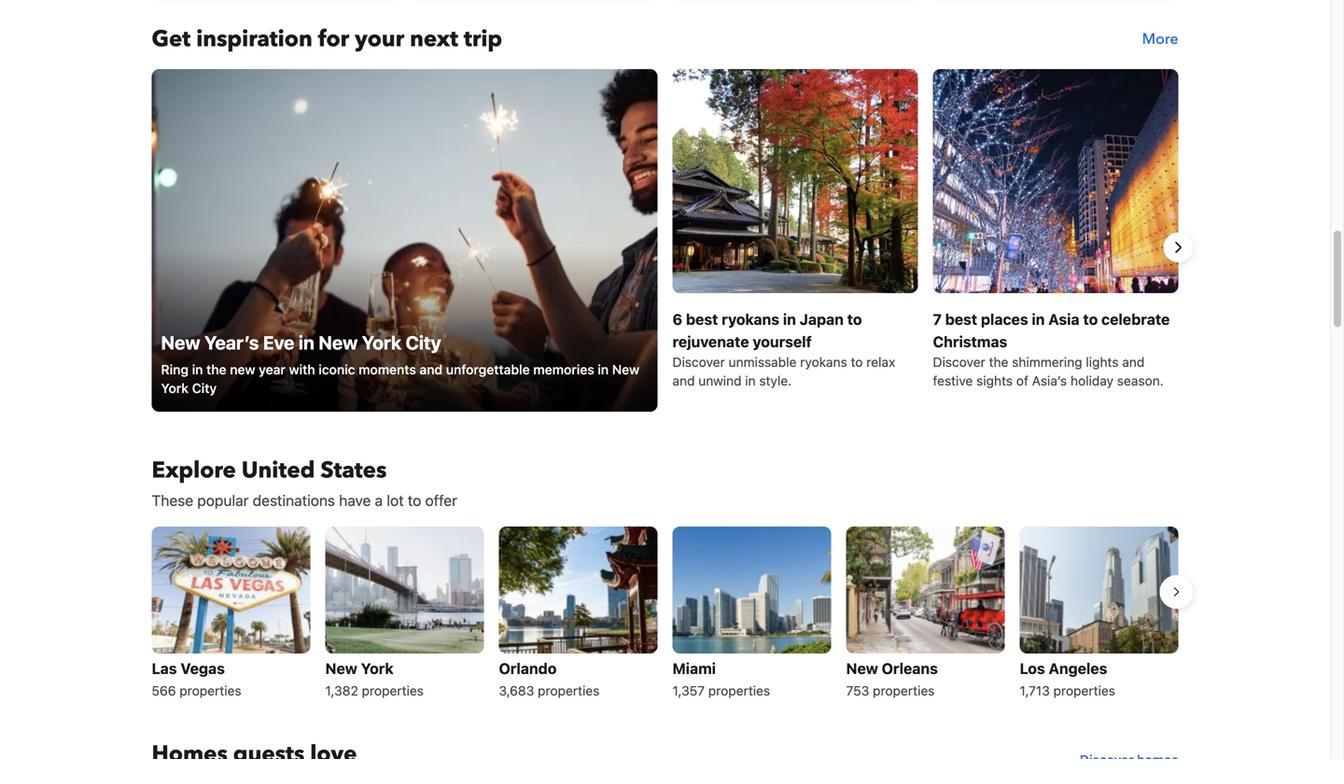 Task type: locate. For each thing, give the bounding box(es) containing it.
los
[[1020, 660, 1045, 677]]

0 horizontal spatial discover
[[673, 354, 725, 370]]

new up '1,382'
[[325, 660, 357, 677]]

properties down orlando at the left of the page
[[538, 683, 600, 698]]

the inside new year's eve in new york city ring in the new year with iconic moments and unforgettable memories in new york city
[[206, 362, 227, 377]]

york
[[362, 331, 402, 353], [161, 380, 189, 396], [361, 660, 394, 677]]

properties inside new orleans 753 properties
[[873, 683, 935, 698]]

the
[[989, 354, 1009, 370], [206, 362, 227, 377]]

discover down rejuvenate
[[673, 354, 725, 370]]

4 properties from the left
[[708, 683, 770, 698]]

1,382
[[325, 683, 358, 698]]

best right 7
[[945, 310, 978, 328]]

holiday
[[1071, 373, 1114, 388]]

1 horizontal spatial best
[[945, 310, 978, 328]]

2 discover from the left
[[933, 354, 986, 370]]

new inside new york 1,382 properties
[[325, 660, 357, 677]]

new inside new orleans 753 properties
[[846, 660, 878, 677]]

in inside 7 best places in asia to celebrate christmas discover the shimmering lights and festive sights of asia's holiday season.
[[1032, 310, 1045, 328]]

japan
[[800, 310, 844, 328]]

the up sights
[[989, 354, 1009, 370]]

discover inside 7 best places in asia to celebrate christmas discover the shimmering lights and festive sights of asia's holiday season.
[[933, 354, 986, 370]]

1 vertical spatial city
[[192, 380, 217, 396]]

to inside 7 best places in asia to celebrate christmas discover the shimmering lights and festive sights of asia's holiday season.
[[1083, 310, 1098, 328]]

753
[[846, 683, 869, 698]]

explore
[[152, 455, 236, 486]]

5 properties from the left
[[873, 683, 935, 698]]

7
[[933, 310, 942, 328]]

ryokans up "yourself"
[[722, 310, 780, 328]]

properties for las vegas
[[180, 683, 241, 698]]

ring
[[161, 362, 189, 377]]

and up season.
[[1122, 354, 1145, 370]]

ryokans
[[722, 310, 780, 328], [800, 354, 847, 370]]

city down year's on the top left of page
[[192, 380, 217, 396]]

properties inside new york 1,382 properties
[[362, 683, 424, 698]]

properties right '1,382'
[[362, 683, 424, 698]]

1 horizontal spatial the
[[989, 354, 1009, 370]]

new for new york
[[325, 660, 357, 677]]

0 horizontal spatial best
[[686, 310, 718, 328]]

to right asia
[[1083, 310, 1098, 328]]

new up ring
[[161, 331, 200, 353]]

discover inside 6 best ryokans in japan to rejuvenate yourself discover unmissable ryokans to relax and unwind in style.
[[673, 354, 725, 370]]

1 horizontal spatial city
[[406, 331, 441, 353]]

and left unwind
[[673, 373, 695, 388]]

have
[[339, 492, 371, 509]]

2 vertical spatial york
[[361, 660, 394, 677]]

1 properties from the left
[[180, 683, 241, 698]]

in up with
[[299, 331, 314, 353]]

2 best from the left
[[945, 310, 978, 328]]

region
[[137, 519, 1194, 710]]

566
[[152, 683, 176, 698]]

6 best ryokans in japan to rejuvenate yourself image
[[673, 69, 918, 293]]

to right japan
[[847, 310, 862, 328]]

orlando
[[499, 660, 557, 677]]

properties
[[180, 683, 241, 698], [362, 683, 424, 698], [538, 683, 600, 698], [708, 683, 770, 698], [873, 683, 935, 698], [1054, 683, 1116, 698]]

2 properties from the left
[[362, 683, 424, 698]]

christmas
[[933, 333, 1008, 351]]

best up rejuvenate
[[686, 310, 718, 328]]

with
[[289, 362, 315, 377]]

vegas
[[181, 660, 225, 677]]

2 horizontal spatial and
[[1122, 354, 1145, 370]]

to
[[847, 310, 862, 328], [1083, 310, 1098, 328], [851, 354, 863, 370], [408, 492, 421, 509]]

orlando 3,683 properties
[[499, 660, 600, 698]]

city up the moments
[[406, 331, 441, 353]]

states
[[321, 455, 387, 486]]

new orleans 753 properties
[[846, 660, 938, 698]]

and
[[1122, 354, 1145, 370], [420, 362, 443, 377], [673, 373, 695, 388]]

unforgettable
[[446, 362, 530, 377]]

1 horizontal spatial ryokans
[[800, 354, 847, 370]]

new
[[161, 331, 200, 353], [319, 331, 358, 353], [612, 362, 640, 377], [325, 660, 357, 677], [846, 660, 878, 677]]

properties inside los angeles 1,713 properties
[[1054, 683, 1116, 698]]

properties inside las vegas 566 properties
[[180, 683, 241, 698]]

1 horizontal spatial discover
[[933, 354, 986, 370]]

to right lot
[[408, 492, 421, 509]]

more link
[[1142, 24, 1179, 54]]

asia's
[[1032, 373, 1067, 388]]

new up the iconic
[[319, 331, 358, 353]]

6
[[673, 310, 683, 328]]

best
[[686, 310, 718, 328], [945, 310, 978, 328]]

properties down miami
[[708, 683, 770, 698]]

city
[[406, 331, 441, 353], [192, 380, 217, 396]]

memories
[[533, 362, 594, 377]]

iconic
[[319, 362, 355, 377]]

properties down the angeles at the right bottom of the page
[[1054, 683, 1116, 698]]

3 properties from the left
[[538, 683, 600, 698]]

offer
[[425, 492, 457, 509]]

new up 753
[[846, 660, 878, 677]]

to left relax
[[851, 354, 863, 370]]

the inside 7 best places in asia to celebrate christmas discover the shimmering lights and festive sights of asia's holiday season.
[[989, 354, 1009, 370]]

1,713
[[1020, 683, 1050, 698]]

properties inside miami 1,357 properties
[[708, 683, 770, 698]]

best inside 7 best places in asia to celebrate christmas discover the shimmering lights and festive sights of asia's holiday season.
[[945, 310, 978, 328]]

1 horizontal spatial and
[[673, 373, 695, 388]]

discover
[[673, 354, 725, 370], [933, 354, 986, 370]]

properties down vegas at the left of page
[[180, 683, 241, 698]]

popular
[[197, 492, 249, 509]]

and right the moments
[[420, 362, 443, 377]]

unmissable
[[729, 354, 797, 370]]

discover for 7 best places in asia to celebrate christmas
[[933, 354, 986, 370]]

asia
[[1049, 310, 1080, 328]]

0 horizontal spatial and
[[420, 362, 443, 377]]

the for best
[[989, 354, 1009, 370]]

6 properties from the left
[[1054, 683, 1116, 698]]

1 discover from the left
[[673, 354, 725, 370]]

the left new
[[206, 362, 227, 377]]

lot
[[387, 492, 404, 509]]

in
[[783, 310, 796, 328], [1032, 310, 1045, 328], [299, 331, 314, 353], [192, 362, 203, 377], [598, 362, 609, 377], [745, 373, 756, 388]]

properties down orleans
[[873, 683, 935, 698]]

yourself
[[753, 333, 812, 351]]

0 horizontal spatial the
[[206, 362, 227, 377]]

las vegas 566 properties
[[152, 660, 241, 698]]

best inside 6 best ryokans in japan to rejuvenate yourself discover unmissable ryokans to relax and unwind in style.
[[686, 310, 718, 328]]

year
[[259, 362, 286, 377]]

1,357
[[673, 683, 705, 698]]

1 best from the left
[[686, 310, 718, 328]]

ryokans down japan
[[800, 354, 847, 370]]

your
[[355, 24, 404, 55]]

discover up the festive
[[933, 354, 986, 370]]

relax
[[867, 354, 896, 370]]

0 vertical spatial york
[[362, 331, 402, 353]]

next
[[410, 24, 458, 55]]

sights
[[977, 373, 1013, 388]]

0 horizontal spatial ryokans
[[722, 310, 780, 328]]

and inside 7 best places in asia to celebrate christmas discover the shimmering lights and festive sights of asia's holiday season.
[[1122, 354, 1145, 370]]

in left asia
[[1032, 310, 1045, 328]]

places
[[981, 310, 1028, 328]]

next image
[[1167, 236, 1190, 259]]



Task type: vqa. For each thing, say whether or not it's contained in the screenshot.


Task type: describe. For each thing, give the bounding box(es) containing it.
year's
[[204, 331, 259, 353]]

in right ring
[[192, 362, 203, 377]]

properties for new york
[[362, 683, 424, 698]]

celebrate
[[1102, 310, 1170, 328]]

style.
[[759, 373, 792, 388]]

of
[[1017, 373, 1029, 388]]

for
[[318, 24, 349, 55]]

in up "yourself"
[[783, 310, 796, 328]]

new year's eve in new york city ring in the new year with iconic moments and unforgettable memories in new york city
[[161, 331, 640, 396]]

destinations
[[253, 492, 335, 509]]

0 horizontal spatial city
[[192, 380, 217, 396]]

new year's eve in new york city region
[[137, 69, 1194, 426]]

angeles
[[1049, 660, 1108, 677]]

new right memories
[[612, 362, 640, 377]]

new for new orleans
[[846, 660, 878, 677]]

best for 7
[[945, 310, 978, 328]]

miami 1,357 properties
[[673, 660, 770, 698]]

3,683
[[499, 683, 534, 698]]

7 best places in asia to celebrate christmas image
[[933, 69, 1179, 293]]

1 vertical spatial ryokans
[[800, 354, 847, 370]]

to inside explore united states these popular destinations have a lot to offer
[[408, 492, 421, 509]]

discover for 6 best ryokans in japan to rejuvenate yourself
[[673, 354, 725, 370]]

new
[[230, 362, 255, 377]]

new york 1,382 properties
[[325, 660, 424, 698]]

0 vertical spatial city
[[406, 331, 441, 353]]

best for 6
[[686, 310, 718, 328]]

moments
[[359, 362, 416, 377]]

miami
[[673, 660, 716, 677]]

shimmering
[[1012, 354, 1083, 370]]

york inside new york 1,382 properties
[[361, 660, 394, 677]]

explore united states these popular destinations have a lot to offer
[[152, 455, 457, 509]]

the for year's
[[206, 362, 227, 377]]

6 best ryokans in japan to rejuvenate yourself discover unmissable ryokans to relax and unwind in style.
[[673, 310, 896, 388]]

properties for new orleans
[[873, 683, 935, 698]]

in down unmissable
[[745, 373, 756, 388]]

properties inside orlando 3,683 properties
[[538, 683, 600, 698]]

united
[[242, 455, 315, 486]]

get
[[152, 24, 191, 55]]

and inside new year's eve in new york city ring in the new year with iconic moments and unforgettable memories in new york city
[[420, 362, 443, 377]]

these
[[152, 492, 193, 509]]

orleans
[[882, 660, 938, 677]]

more
[[1142, 29, 1179, 49]]

properties for los angeles
[[1054, 683, 1116, 698]]

inspiration
[[196, 24, 312, 55]]

rejuvenate
[[673, 333, 749, 351]]

lights
[[1086, 354, 1119, 370]]

season.
[[1117, 373, 1164, 388]]

new for new year's eve in new york city
[[161, 331, 200, 353]]

get inspiration for your next trip
[[152, 24, 502, 55]]

unwind
[[699, 373, 742, 388]]

los angeles 1,713 properties
[[1020, 660, 1116, 698]]

las
[[152, 660, 177, 677]]

in right memories
[[598, 362, 609, 377]]

and inside 6 best ryokans in japan to rejuvenate yourself discover unmissable ryokans to relax and unwind in style.
[[673, 373, 695, 388]]

1 vertical spatial york
[[161, 380, 189, 396]]

region containing las vegas
[[137, 519, 1194, 710]]

a
[[375, 492, 383, 509]]

festive
[[933, 373, 973, 388]]

0 vertical spatial ryokans
[[722, 310, 780, 328]]

trip
[[464, 24, 502, 55]]

7 best places in asia to celebrate christmas discover the shimmering lights and festive sights of asia's holiday season.
[[933, 310, 1170, 388]]

eve
[[263, 331, 294, 353]]



